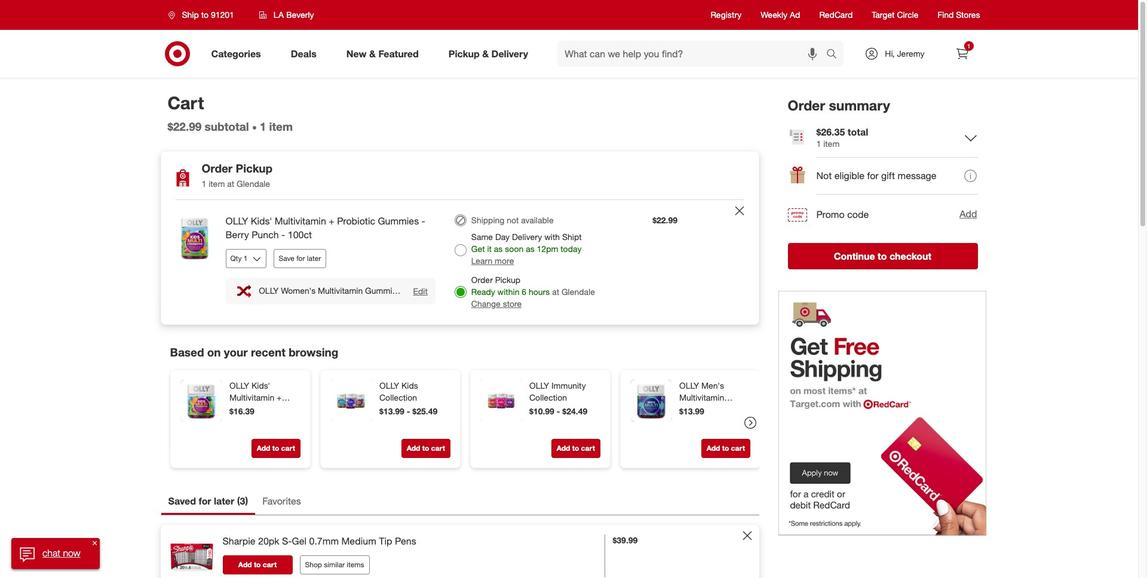 Task type: describe. For each thing, give the bounding box(es) containing it.
favorites
[[262, 495, 301, 507]]

save for later
[[279, 254, 321, 263]]

hi,
[[885, 48, 895, 59]]

target circle link
[[872, 9, 919, 21]]

olly immunity collection $10.99 - $24.49
[[529, 381, 587, 417]]

ship to 91201
[[182, 10, 234, 20]]

What can we help you find? suggestions appear below search field
[[558, 41, 830, 67]]

weekly
[[761, 10, 788, 20]]

add to cart button inside sharpie 20pk s-gel 0.7mm medium tip pens list item
[[223, 556, 292, 575]]

hours
[[529, 287, 550, 297]]

cart inside $13.99 add to cart
[[731, 444, 745, 453]]

la beverly button
[[251, 4, 322, 26]]

promo code
[[817, 208, 869, 220]]

$13.99 inside olly kids collection $13.99 - $25.49
[[379, 406, 404, 417]]

2 as from the left
[[526, 244, 535, 254]]

cart for olly kids collection $13.99 - $25.49 add to cart button
[[431, 444, 445, 453]]

on
[[207, 345, 221, 359]]

change store button
[[471, 298, 522, 310]]

stores
[[956, 10, 980, 20]]

$10.99
[[529, 406, 554, 417]]

delivery for day
[[512, 232, 542, 242]]

ready
[[471, 287, 495, 297]]

multivitamin for olly women's multivitamin gummies - berry - 130ct
[[318, 286, 363, 296]]

1 inside order pickup 1 item at glendale
[[202, 179, 206, 189]]

6
[[522, 287, 526, 297]]

deals
[[291, 48, 317, 60]]

olly kids collection $13.99 - $25.49
[[379, 381, 437, 417]]

$13.99 inside $13.99 add to cart
[[679, 406, 704, 417]]

later for save for later
[[307, 254, 321, 263]]

cart
[[168, 92, 204, 114]]

+ for 100ct
[[329, 215, 335, 227]]

probiotic for 70ct
[[229, 405, 262, 415]]

sharpie 20pk s-gel 0.7mm medium tip pens
[[223, 535, 416, 547]]

& for pickup
[[482, 48, 489, 60]]

add inside sharpie 20pk s-gel 0.7mm medium tip pens list item
[[238, 560, 252, 569]]

to inside sharpie 20pk s-gel 0.7mm medium tip pens list item
[[254, 560, 261, 569]]

olly kids&#39; multivitamin + probiotic gummies - berry punch - 100ct image
[[171, 215, 218, 262]]

learn
[[471, 256, 493, 266]]

your
[[224, 345, 248, 359]]

new & featured
[[346, 48, 419, 60]]

1 as from the left
[[494, 244, 503, 254]]

probiotic for 100ct
[[337, 215, 375, 227]]

edit button
[[413, 285, 428, 297]]

registry
[[711, 10, 742, 20]]

olly immunity collection link
[[529, 380, 598, 404]]

at inside order pickup 1 item at glendale
[[227, 179, 234, 189]]

beverly
[[286, 10, 314, 20]]

day
[[495, 232, 510, 242]]

shop similar items button
[[300, 556, 370, 575]]

$25.49
[[412, 406, 437, 417]]

message
[[898, 170, 937, 182]]

multivitamin for olly men's multivitamin gummy - blackberry blitz - 90ct
[[679, 393, 724, 403]]

collection for kids
[[379, 393, 417, 403]]

$13.99 add to cart
[[679, 406, 745, 453]]

$22.99 for $22.99
[[653, 215, 678, 225]]

olly women's multivitamin gummies - berry - 130ct
[[259, 286, 459, 296]]

3
[[240, 495, 245, 507]]

pens
[[395, 535, 416, 547]]

91201
[[211, 10, 234, 20]]

order pickup ready within 6 hours at glendale change store
[[471, 275, 595, 309]]

130ct
[[437, 286, 459, 296]]

order for order pickup ready within 6 hours at glendale change store
[[471, 275, 493, 285]]

multivitamin for olly kids' multivitamin + probiotic gummies - berry punch - 100ct
[[275, 215, 326, 227]]

order pickup 1 item at glendale
[[202, 162, 273, 189]]

eligible
[[835, 170, 865, 182]]

1 vertical spatial gummies
[[365, 286, 401, 296]]

to down $24.49
[[572, 444, 579, 453]]

olly men's multivitamin gummy - blackberry blitz - 90ct link
[[679, 380, 748, 439]]

add to cart for $25.49
[[406, 444, 445, 453]]

cart for add to cart button within sharpie 20pk s-gel 0.7mm medium tip pens list item
[[263, 560, 277, 569]]

$39.99
[[613, 535, 638, 546]]

pickup for order pickup ready within 6 hours at glendale change store
[[495, 275, 520, 285]]

edit
[[413, 286, 428, 296]]

olly for olly kids collection $13.99 - $25.49
[[379, 381, 399, 391]]

collection for immunity
[[529, 393, 567, 403]]

Store pickup radio
[[455, 286, 467, 298]]

find stores link
[[938, 9, 980, 21]]

later for saved for later ( 3 )
[[214, 495, 234, 507]]

olly immunity collection image
[[480, 380, 522, 422]]

2 horizontal spatial for
[[867, 170, 879, 182]]

with
[[544, 232, 560, 242]]

chat now button
[[11, 538, 100, 569]]

chat
[[42, 547, 60, 559]]

to inside $16.39 add to cart
[[272, 444, 279, 453]]

)
[[245, 495, 248, 507]]

save for later button
[[273, 249, 326, 268]]

cart item ready to fulfill group
[[161, 200, 759, 324]]

at inside order pickup ready within 6 hours at glendale change store
[[552, 287, 559, 297]]

olly for olly immunity collection $10.99 - $24.49
[[529, 381, 549, 391]]

shop
[[305, 560, 322, 569]]

registry link
[[711, 9, 742, 21]]

order for order summary
[[788, 97, 825, 114]]

$24.49
[[562, 406, 587, 417]]

jeremy
[[897, 48, 925, 59]]

- inside olly kids collection $13.99 - $25.49
[[406, 406, 410, 417]]

new
[[346, 48, 367, 60]]

0.7mm
[[309, 535, 339, 547]]

for for save for later
[[296, 254, 305, 263]]

tip
[[379, 535, 392, 547]]

store
[[503, 299, 522, 309]]

s-
[[282, 535, 292, 547]]

sharpie 20pk s-gel 0.7mm medium tip pens image
[[168, 532, 215, 578]]

$16.39 add to cart
[[229, 406, 295, 453]]

kids
[[401, 381, 418, 391]]

✕
[[92, 540, 97, 547]]

immunity
[[551, 381, 586, 391]]

1 right subtotal
[[260, 120, 266, 133]]

100ct
[[288, 229, 312, 241]]

search
[[821, 49, 850, 61]]

punch for 70ct
[[229, 429, 253, 439]]

sharpie 20pk s-gel 0.7mm medium tip pens list item
[[160, 525, 759, 578]]

it
[[487, 244, 492, 254]]

olly for olly kids' multivitamin + probiotic gummies - berry punch - 70ct
[[229, 381, 249, 391]]

cart for add to cart button for olly immunity collection $10.99 - $24.49
[[581, 444, 595, 453]]

continue to checkout button
[[788, 243, 978, 269]]

cart inside $16.39 add to cart
[[281, 444, 295, 453]]

add to cart inside sharpie 20pk s-gel 0.7mm medium tip pens list item
[[238, 560, 277, 569]]

order summary
[[788, 97, 890, 114]]

olly kids collection image
[[330, 380, 372, 422]]

add to cart for $24.49
[[556, 444, 595, 453]]



Task type: locate. For each thing, give the bounding box(es) containing it.
today
[[561, 244, 582, 254]]

ad
[[790, 10, 800, 20]]

hi, jeremy
[[885, 48, 925, 59]]

pickup for order pickup 1 item at glendale
[[236, 162, 273, 175]]

0 vertical spatial +
[[329, 215, 335, 227]]

multivitamin inside olly kids' multivitamin + probiotic gummies - berry punch - 100ct
[[275, 215, 326, 227]]

target
[[872, 10, 895, 20]]

punch
[[252, 229, 279, 241], [229, 429, 253, 439]]

1 horizontal spatial add to cart
[[406, 444, 445, 453]]

0 vertical spatial for
[[867, 170, 879, 182]]

1
[[967, 42, 971, 50], [260, 120, 266, 133], [817, 138, 821, 149], [202, 179, 206, 189]]

2 horizontal spatial add to cart
[[556, 444, 595, 453]]

punch up save
[[252, 229, 279, 241]]

at right hours
[[552, 287, 559, 297]]

glendale inside order pickup ready within 6 hours at glendale change store
[[562, 287, 595, 297]]

$16.39
[[229, 406, 254, 417]]

2 vertical spatial gummies
[[229, 417, 265, 427]]

berry for olly kids' multivitamin + probiotic gummies - berry punch - 100ct
[[226, 229, 249, 241]]

add to cart button
[[251, 439, 300, 458], [401, 439, 450, 458], [551, 439, 600, 458], [701, 439, 750, 458], [223, 556, 292, 575]]

saved
[[168, 495, 196, 507]]

0 horizontal spatial &
[[369, 48, 376, 60]]

0 horizontal spatial collection
[[379, 393, 417, 403]]

cart down olly kids' multivitamin + probiotic gummies - berry punch - 70ct link
[[281, 444, 295, 453]]

new & featured link
[[336, 41, 434, 67]]

add to cart button down $24.49
[[551, 439, 600, 458]]

item down $22.99 subtotal
[[209, 179, 225, 189]]

blitz
[[722, 417, 738, 427]]

add to cart button down $25.49
[[401, 439, 450, 458]]

multivitamin up gummy
[[679, 393, 724, 403]]

probiotic inside olly kids' multivitamin + probiotic gummies - berry punch - 70ct
[[229, 405, 262, 415]]

0 vertical spatial berry
[[226, 229, 249, 241]]

kids' inside olly kids' multivitamin + probiotic gummies - berry punch - 100ct
[[251, 215, 272, 227]]

collection down "kids"
[[379, 393, 417, 403]]

0 vertical spatial item
[[269, 120, 293, 133]]

to down 20pk
[[254, 560, 261, 569]]

0 vertical spatial order
[[788, 97, 825, 114]]

continue to checkout
[[834, 250, 932, 262]]

olly men's multivitamin gummy - blackberry blitz - 90ct image
[[630, 380, 672, 422], [630, 380, 672, 422]]

to inside dropdown button
[[201, 10, 209, 20]]

kids' for olly kids' multivitamin + probiotic gummies - berry punch - 100ct
[[251, 215, 272, 227]]

more
[[495, 256, 514, 266]]

code
[[847, 208, 869, 220]]

1 vertical spatial glendale
[[562, 287, 595, 297]]

chat now
[[42, 547, 80, 559]]

0 horizontal spatial +
[[276, 393, 281, 403]]

based on your recent browsing
[[170, 345, 338, 359]]

0 horizontal spatial add to cart
[[238, 560, 277, 569]]

item for $26.35 total
[[824, 138, 840, 149]]

for right save
[[296, 254, 305, 263]]

delivery inside same day delivery with shipt get it as soon as 12pm today learn more
[[512, 232, 542, 242]]

0 vertical spatial later
[[307, 254, 321, 263]]

1 vertical spatial +
[[276, 393, 281, 403]]

saved for later ( 3 )
[[168, 495, 248, 507]]

1 horizontal spatial collection
[[529, 393, 567, 403]]

multivitamin inside olly men's multivitamin gummy - blackberry blitz - 90ct
[[679, 393, 724, 403]]

weekly ad link
[[761, 9, 800, 21]]

olly inside olly men's multivitamin gummy - blackberry blitz - 90ct
[[679, 381, 699, 391]]

0 vertical spatial at
[[227, 179, 234, 189]]

1 vertical spatial $22.99
[[653, 215, 678, 225]]

0 horizontal spatial order
[[202, 162, 233, 175]]

olly right olly kids&#39; multivitamin + probiotic gummies - berry punch - 100ct image
[[226, 215, 248, 227]]

categories link
[[201, 41, 276, 67]]

0 vertical spatial $22.99
[[168, 120, 202, 133]]

add to cart button down 20pk
[[223, 556, 292, 575]]

berry inside olly kids' multivitamin + probiotic gummies - berry punch - 100ct
[[226, 229, 249, 241]]

add to cart button for olly immunity collection $10.99 - $24.49
[[551, 439, 600, 458]]

0 horizontal spatial at
[[227, 179, 234, 189]]

olly left "kids"
[[379, 381, 399, 391]]

get free shipping on hundreds of thousands of items* with target redcard. apply now for a credit or debit redcard. *some restrictions apply. image
[[778, 291, 986, 536]]

chat now dialog
[[11, 538, 100, 569]]

cart down $24.49
[[581, 444, 595, 453]]

$26.35 total 1 item
[[817, 126, 868, 149]]

punch for 100ct
[[252, 229, 279, 241]]

item inside order pickup 1 item at glendale
[[209, 179, 225, 189]]

later left (
[[214, 495, 234, 507]]

berry for olly kids' multivitamin + probiotic gummies - berry punch - 70ct
[[273, 417, 294, 427]]

+ for 70ct
[[276, 393, 281, 403]]

cart down 20pk
[[263, 560, 277, 569]]

glendale
[[237, 179, 270, 189], [562, 287, 595, 297]]

shipping not available
[[471, 215, 554, 225]]

2 horizontal spatial item
[[824, 138, 840, 149]]

olly for olly men's multivitamin gummy - blackberry blitz - 90ct
[[679, 381, 699, 391]]

kids' up the $16.39
[[251, 381, 270, 391]]

pickup inside order pickup 1 item at glendale
[[236, 162, 273, 175]]

1 inside "link"
[[967, 42, 971, 50]]

shop similar items
[[305, 560, 364, 569]]

similar
[[324, 560, 345, 569]]

target circle
[[872, 10, 919, 20]]

punch inside olly kids' multivitamin + probiotic gummies - berry punch - 100ct
[[252, 229, 279, 241]]

men's
[[701, 381, 724, 391]]

circle
[[897, 10, 919, 20]]

order up $26.35
[[788, 97, 825, 114]]

$13.99 down olly kids collection link
[[379, 406, 404, 417]]

add to cart button for $13.99 add to cart
[[701, 439, 750, 458]]

probiotic inside olly kids' multivitamin + probiotic gummies - berry punch - 100ct
[[337, 215, 375, 227]]

weekly ad
[[761, 10, 800, 20]]

to right ship
[[201, 10, 209, 20]]

checkout
[[890, 250, 932, 262]]

+
[[329, 215, 335, 227], [276, 393, 281, 403]]

olly inside olly immunity collection $10.99 - $24.49
[[529, 381, 549, 391]]

1 horizontal spatial for
[[296, 254, 305, 263]]

multivitamin up the $16.39
[[229, 393, 274, 403]]

to inside button
[[878, 250, 887, 262]]

save
[[279, 254, 294, 263]]

olly men's multivitamin gummy - blackberry blitz - 90ct
[[679, 381, 744, 439]]

$22.99 subtotal
[[168, 120, 249, 133]]

0 horizontal spatial berry
[[226, 229, 249, 241]]

0 vertical spatial delivery
[[491, 48, 528, 60]]

later down the 100ct
[[307, 254, 321, 263]]

2 horizontal spatial pickup
[[495, 275, 520, 285]]

glendale inside order pickup 1 item at glendale
[[237, 179, 270, 189]]

for right saved
[[199, 495, 211, 507]]

at
[[227, 179, 234, 189], [552, 287, 559, 297]]

to inside $13.99 add to cart
[[722, 444, 729, 453]]

kids' for olly kids' multivitamin + probiotic gummies - berry punch - 70ct
[[251, 381, 270, 391]]

1 vertical spatial probiotic
[[229, 405, 262, 415]]

2 vertical spatial item
[[209, 179, 225, 189]]

to down 70ct
[[272, 444, 279, 453]]

delivery for &
[[491, 48, 528, 60]]

1 collection from the left
[[379, 393, 417, 403]]

item for order pickup
[[209, 179, 225, 189]]

item inside $26.35 total 1 item
[[824, 138, 840, 149]]

pickup
[[449, 48, 480, 60], [236, 162, 273, 175], [495, 275, 520, 285]]

berry left 130ct
[[409, 286, 430, 296]]

1 horizontal spatial later
[[307, 254, 321, 263]]

search button
[[821, 41, 850, 69]]

1 horizontal spatial glendale
[[562, 287, 595, 297]]

collection inside olly kids collection $13.99 - $25.49
[[379, 393, 417, 403]]

now
[[63, 547, 80, 559]]

olly kids' multivitamin + probiotic gummies - berry punch - 70ct image
[[180, 380, 222, 422], [180, 380, 222, 422]]

1 horizontal spatial $22.99
[[653, 215, 678, 225]]

None radio
[[455, 215, 467, 227], [455, 244, 467, 256], [455, 215, 467, 227], [455, 244, 467, 256]]

$13.99 up 90ct
[[679, 406, 704, 417]]

1 horizontal spatial as
[[526, 244, 535, 254]]

as right soon
[[526, 244, 535, 254]]

gummy
[[679, 405, 708, 415]]

kids' down order pickup 1 item at glendale
[[251, 215, 272, 227]]

olly left men's
[[679, 381, 699, 391]]

olly up $10.99
[[529, 381, 549, 391]]

shipt
[[562, 232, 582, 242]]

0 vertical spatial probiotic
[[337, 215, 375, 227]]

$22.99 inside cart item ready to fulfill group
[[653, 215, 678, 225]]

kids' inside olly kids' multivitamin + probiotic gummies - berry punch - 70ct
[[251, 381, 270, 391]]

1 horizontal spatial pickup
[[449, 48, 480, 60]]

0 vertical spatial kids'
[[251, 215, 272, 227]]

1 item
[[260, 120, 293, 133]]

gummies inside olly kids' multivitamin + probiotic gummies - berry punch - 100ct
[[378, 215, 419, 227]]

2 & from the left
[[482, 48, 489, 60]]

0 horizontal spatial probiotic
[[229, 405, 262, 415]]

1 vertical spatial punch
[[229, 429, 253, 439]]

add inside $16.39 add to cart
[[256, 444, 270, 453]]

ship to 91201 button
[[160, 4, 247, 26]]

olly
[[226, 215, 248, 227], [259, 286, 279, 296], [229, 381, 249, 391], [379, 381, 399, 391], [529, 381, 549, 391], [679, 381, 699, 391]]

cart inside sharpie 20pk s-gel 0.7mm medium tip pens list item
[[263, 560, 277, 569]]

gummies for olly kids' multivitamin + probiotic gummies - berry punch - 70ct
[[229, 417, 265, 427]]

add to cart button down blitz
[[701, 439, 750, 458]]

2 vertical spatial order
[[471, 275, 493, 285]]

add to cart button for olly kids collection $13.99 - $25.49
[[401, 439, 450, 458]]

1 vertical spatial order
[[202, 162, 233, 175]]

2 vertical spatial berry
[[273, 417, 294, 427]]

redcard link
[[819, 9, 853, 21]]

olly inside olly kids' multivitamin + probiotic gummies - berry punch - 70ct
[[229, 381, 249, 391]]

order inside order pickup ready within 6 hours at glendale change store
[[471, 275, 493, 285]]

0 vertical spatial gummies
[[378, 215, 419, 227]]

& for new
[[369, 48, 376, 60]]

add to cart down $25.49
[[406, 444, 445, 453]]

olly for olly women's multivitamin gummies - berry - 130ct
[[259, 286, 279, 296]]

2 $13.99 from the left
[[679, 406, 704, 417]]

add to cart down $24.49
[[556, 444, 595, 453]]

to down blitz
[[722, 444, 729, 453]]

pickup inside order pickup ready within 6 hours at glendale change store
[[495, 275, 520, 285]]

add to cart button for $16.39 add to cart
[[251, 439, 300, 458]]

gummies inside olly kids' multivitamin + probiotic gummies - berry punch - 70ct
[[229, 417, 265, 427]]

add to cart down 20pk
[[238, 560, 277, 569]]

pickup & delivery link
[[438, 41, 543, 67]]

0 vertical spatial punch
[[252, 229, 279, 241]]

olly kids' multivitamin + probiotic gummies - berry punch - 70ct link
[[229, 380, 298, 439]]

order for order pickup 1 item at glendale
[[202, 162, 233, 175]]

1 up olly kids&#39; multivitamin + probiotic gummies - berry punch - 100ct image
[[202, 179, 206, 189]]

olly inside olly kids' multivitamin + probiotic gummies - berry punch - 100ct
[[226, 215, 248, 227]]

1 inside $26.35 total 1 item
[[817, 138, 821, 149]]

multivitamin
[[275, 215, 326, 227], [318, 286, 363, 296], [229, 393, 274, 403], [679, 393, 724, 403]]

0 horizontal spatial glendale
[[237, 179, 270, 189]]

continue
[[834, 250, 875, 262]]

1 vertical spatial later
[[214, 495, 234, 507]]

2 horizontal spatial order
[[788, 97, 825, 114]]

cart
[[281, 444, 295, 453], [431, 444, 445, 453], [581, 444, 595, 453], [731, 444, 745, 453], [263, 560, 277, 569]]

recent
[[251, 345, 286, 359]]

0 vertical spatial glendale
[[237, 179, 270, 189]]

+ inside olly kids' multivitamin + probiotic gummies - berry punch - 100ct
[[329, 215, 335, 227]]

later inside button
[[307, 254, 321, 263]]

collection inside olly immunity collection $10.99 - $24.49
[[529, 393, 567, 403]]

1 vertical spatial delivery
[[512, 232, 542, 242]]

medium
[[341, 535, 376, 547]]

0 horizontal spatial pickup
[[236, 162, 273, 175]]

for
[[867, 170, 879, 182], [296, 254, 305, 263], [199, 495, 211, 507]]

1 horizontal spatial berry
[[273, 417, 294, 427]]

$26.35
[[817, 126, 845, 138]]

1 vertical spatial berry
[[409, 286, 430, 296]]

2 vertical spatial pickup
[[495, 275, 520, 285]]

for inside button
[[296, 254, 305, 263]]

deals link
[[281, 41, 331, 67]]

multivitamin right women's
[[318, 286, 363, 296]]

olly inside olly kids collection $13.99 - $25.49
[[379, 381, 399, 391]]

as right it
[[494, 244, 503, 254]]

featured
[[378, 48, 419, 60]]

1 vertical spatial pickup
[[236, 162, 273, 175]]

$22.99
[[168, 120, 202, 133], [653, 215, 678, 225]]

add to cart button down 70ct
[[251, 439, 300, 458]]

soon
[[505, 244, 524, 254]]

0 horizontal spatial later
[[214, 495, 234, 507]]

gift
[[881, 170, 895, 182]]

berry up 70ct
[[273, 417, 294, 427]]

order up ready
[[471, 275, 493, 285]]

at down subtotal
[[227, 179, 234, 189]]

0 horizontal spatial item
[[209, 179, 225, 189]]

2 vertical spatial for
[[199, 495, 211, 507]]

-
[[422, 215, 425, 227], [281, 229, 285, 241], [403, 286, 407, 296], [432, 286, 435, 296], [711, 405, 714, 415], [406, 406, 410, 417], [556, 406, 560, 417], [267, 417, 271, 427], [741, 417, 744, 427], [255, 429, 258, 439]]

1 horizontal spatial &
[[482, 48, 489, 60]]

for left gift
[[867, 170, 879, 182]]

to down $25.49
[[422, 444, 429, 453]]

multivitamin inside olly kids' multivitamin + probiotic gummies - berry punch - 70ct
[[229, 393, 274, 403]]

1 link
[[949, 41, 975, 67]]

subtotal
[[205, 120, 249, 133]]

1 $13.99 from the left
[[379, 406, 404, 417]]

olly for olly kids' multivitamin + probiotic gummies - berry punch - 100ct
[[226, 215, 248, 227]]

0 vertical spatial pickup
[[449, 48, 480, 60]]

shipping
[[471, 215, 505, 225]]

1 horizontal spatial at
[[552, 287, 559, 297]]

collection up $10.99
[[529, 393, 567, 403]]

order down $22.99 subtotal
[[202, 162, 233, 175]]

multivitamin up the 100ct
[[275, 215, 326, 227]]

1 horizontal spatial order
[[471, 275, 493, 285]]

1 & from the left
[[369, 48, 376, 60]]

✕ button
[[90, 538, 100, 548]]

cart down $25.49
[[431, 444, 445, 453]]

1 horizontal spatial +
[[329, 215, 335, 227]]

0 horizontal spatial as
[[494, 244, 503, 254]]

add inside button
[[960, 208, 977, 220]]

2 collection from the left
[[529, 393, 567, 403]]

cart down blitz
[[731, 444, 745, 453]]

1 vertical spatial kids'
[[251, 381, 270, 391]]

olly left women's
[[259, 286, 279, 296]]

20pk
[[258, 535, 279, 547]]

1 horizontal spatial $13.99
[[679, 406, 704, 417]]

item down $26.35
[[824, 138, 840, 149]]

1 vertical spatial item
[[824, 138, 840, 149]]

add inside $13.99 add to cart
[[706, 444, 720, 453]]

+ inside olly kids' multivitamin + probiotic gummies - berry punch - 70ct
[[276, 393, 281, 403]]

add to cart
[[406, 444, 445, 453], [556, 444, 595, 453], [238, 560, 277, 569]]

0 horizontal spatial for
[[199, 495, 211, 507]]

2 horizontal spatial berry
[[409, 286, 430, 296]]

based
[[170, 345, 204, 359]]

berry right olly kids&#39; multivitamin + probiotic gummies - berry punch - 100ct image
[[226, 229, 249, 241]]

same
[[471, 232, 493, 242]]

multivitamin for olly kids' multivitamin + probiotic gummies - berry punch - 70ct
[[229, 393, 274, 403]]

get
[[471, 244, 485, 254]]

1 vertical spatial for
[[296, 254, 305, 263]]

to right continue
[[878, 250, 887, 262]]

1 vertical spatial at
[[552, 287, 559, 297]]

punch inside olly kids' multivitamin + probiotic gummies - berry punch - 70ct
[[229, 429, 253, 439]]

item right subtotal
[[269, 120, 293, 133]]

for for saved for later ( 3 )
[[199, 495, 211, 507]]

1 down stores
[[967, 42, 971, 50]]

browsing
[[289, 345, 338, 359]]

order inside order pickup 1 item at glendale
[[202, 162, 233, 175]]

1 horizontal spatial item
[[269, 120, 293, 133]]

0 horizontal spatial $22.99
[[168, 120, 202, 133]]

favorites link
[[255, 490, 308, 515]]

find
[[938, 10, 954, 20]]

not
[[817, 170, 832, 182]]

1 horizontal spatial probiotic
[[337, 215, 375, 227]]

punch down the $16.39
[[229, 429, 253, 439]]

0 horizontal spatial $13.99
[[379, 406, 404, 417]]

categories
[[211, 48, 261, 60]]

gummies for olly kids' multivitamin + probiotic gummies - berry punch - 100ct
[[378, 215, 419, 227]]

olly up the $16.39
[[229, 381, 249, 391]]

- inside olly immunity collection $10.99 - $24.49
[[556, 406, 560, 417]]

$22.99 for $22.99 subtotal
[[168, 120, 202, 133]]

berry inside olly kids' multivitamin + probiotic gummies - berry punch - 70ct
[[273, 417, 294, 427]]

1 down $26.35
[[817, 138, 821, 149]]



Task type: vqa. For each thing, say whether or not it's contained in the screenshot.
Save For Later
yes



